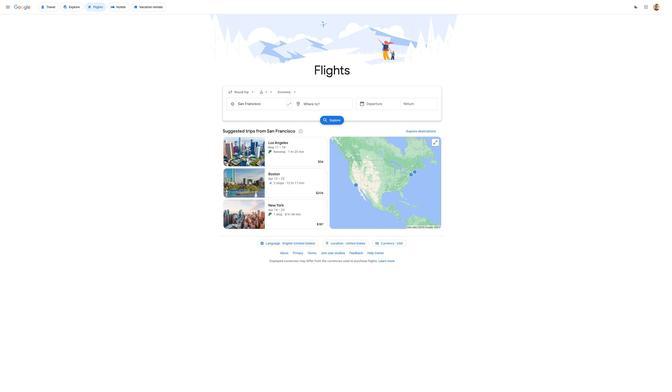 Task type: locate. For each thing, give the bounding box(es) containing it.
change appearance image
[[631, 2, 642, 12]]

0 horizontal spatial  image
[[284, 212, 285, 217]]

 image right frontier image
[[284, 212, 285, 217]]

0 vertical spatial  image
[[285, 181, 286, 185]]

 image right frontier, spirit, and sun country airlines image
[[285, 181, 286, 185]]

 image
[[287, 150, 288, 154]]

1 horizontal spatial  image
[[285, 181, 286, 185]]

Where to?  text field
[[291, 98, 353, 110]]

1 vertical spatial  image
[[284, 212, 285, 217]]

None field
[[227, 88, 257, 96], [276, 88, 299, 96], [227, 88, 257, 96], [276, 88, 299, 96]]

 image
[[285, 181, 286, 185], [284, 212, 285, 217]]

Return text field
[[404, 98, 435, 110]]

187 US dollars text field
[[317, 223, 324, 226]]

main menu image
[[5, 4, 11, 10]]

 image for frontier, spirit, and sun country airlines image
[[285, 181, 286, 185]]

frontier image
[[269, 150, 272, 154]]

Flight search field
[[220, 86, 445, 126]]

frontier, spirit, and sun country airlines image
[[269, 182, 272, 185]]



Task type: describe. For each thing, give the bounding box(es) containing it.
Where from? text field
[[227, 98, 289, 110]]

suggested trips from san francisco region
[[223, 126, 442, 231]]

Departure text field
[[367, 98, 397, 110]]

206 US dollars text field
[[316, 191, 324, 195]]

56 US dollars text field
[[318, 160, 324, 164]]

 image for frontier image
[[284, 212, 285, 217]]

frontier image
[[269, 213, 272, 216]]



Task type: vqa. For each thing, say whether or not it's contained in the screenshot.
Main menu icon
yes



